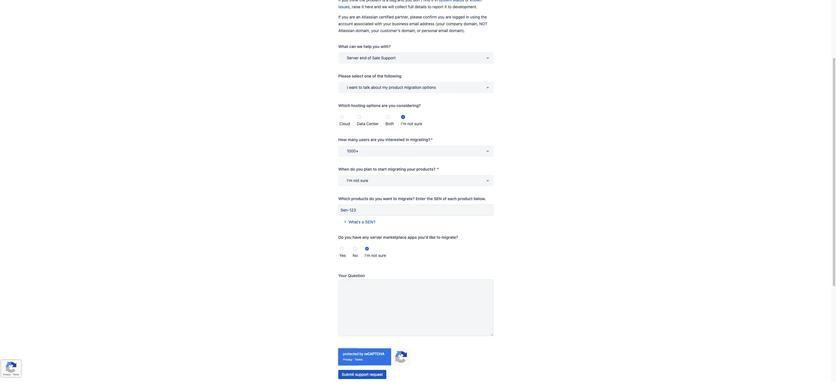 Task type: locate. For each thing, give the bounding box(es) containing it.
certified
[[379, 15, 394, 19]]

0 horizontal spatial sure
[[361, 178, 368, 183]]

yes
[[340, 253, 346, 258]]

1 vertical spatial open image
[[485, 178, 492, 184]]

option group for marketplace
[[339, 244, 494, 259]]

in inside if you are an atlassian certified partner, please confirm you are logged in using the account associated with your business email address (your company domain, not atlassian domain, your customer's domain, or personal email domain).
[[466, 15, 469, 19]]

here
[[365, 4, 373, 9]]

2 vertical spatial not
[[372, 253, 377, 258]]

1 vertical spatial email
[[439, 28, 448, 33]]

sure up migrating?
[[415, 121, 423, 126]]

it left here
[[362, 4, 364, 9]]

the
[[481, 15, 487, 19], [377, 74, 384, 79], [427, 197, 433, 201]]

product right my
[[389, 85, 403, 90]]

with
[[375, 21, 382, 26]]

0 horizontal spatial email
[[410, 21, 419, 26]]

an
[[356, 15, 361, 19]]

open image
[[485, 84, 492, 91], [485, 148, 492, 155]]

known issues
[[339, 0, 482, 9]]

0 vertical spatial option group
[[339, 112, 494, 127]]

0 vertical spatial email
[[410, 21, 419, 26]]

1 open image from the top
[[485, 84, 492, 91]]

atlassian
[[362, 15, 378, 19], [339, 28, 355, 33]]

in left using
[[466, 15, 469, 19]]

0 vertical spatial we
[[382, 4, 387, 9]]

i want to talk about my product migration options
[[347, 85, 436, 90]]

1 horizontal spatial do
[[369, 197, 374, 201]]

known issues link
[[339, 0, 482, 9]]

sen
[[434, 197, 442, 201]]

,
[[350, 4, 351, 9]]

we
[[382, 4, 387, 9], [357, 44, 363, 49]]

not down server
[[372, 253, 377, 258]]

i'm right both
[[401, 121, 407, 126]]

0 horizontal spatial of
[[368, 55, 372, 60]]

product right each
[[458, 197, 473, 201]]

many
[[348, 137, 358, 142]]

option group containing yes
[[339, 244, 494, 259]]

domain, down using
[[464, 21, 479, 26]]

email down please
[[410, 21, 419, 26]]

option group
[[339, 112, 494, 127], [339, 244, 494, 259]]

of right one
[[373, 74, 376, 79]]

migrate? left enter
[[398, 197, 415, 201]]

1 which from the top
[[339, 103, 350, 108]]

in right interested
[[406, 137, 409, 142]]

to up which products do you want to migrate? enter the sen of each product below. text field
[[393, 197, 397, 201]]

0 vertical spatial product
[[389, 85, 403, 90]]

you up the (your
[[438, 15, 445, 19]]

2 horizontal spatial the
[[481, 15, 487, 19]]

not up products
[[354, 178, 360, 183]]

of
[[368, 55, 372, 60], [373, 74, 376, 79], [443, 197, 447, 201]]

server
[[370, 235, 382, 240]]

which
[[339, 103, 350, 108], [339, 197, 350, 201]]

2 open image from the top
[[485, 178, 492, 184]]

to
[[428, 4, 432, 9], [448, 4, 452, 9], [359, 85, 363, 90], [373, 167, 377, 172], [393, 197, 397, 201], [437, 235, 441, 240]]

want right products
[[383, 197, 392, 201]]

2 vertical spatial your
[[407, 167, 416, 172]]

1 vertical spatial want
[[383, 197, 392, 201]]

sure down the "plan"
[[361, 178, 368, 183]]

how
[[339, 137, 347, 142]]

are up company
[[446, 15, 452, 19]]

2 horizontal spatial of
[[443, 197, 447, 201]]

logged
[[453, 15, 465, 19]]

0 horizontal spatial product
[[389, 85, 403, 90]]

open image for i'm not sure
[[485, 178, 492, 184]]

0 horizontal spatial the
[[377, 74, 384, 79]]

details
[[415, 4, 427, 9]]

like
[[429, 235, 436, 240]]

1 vertical spatial migrate?
[[442, 235, 458, 240]]

your down 'certified'
[[383, 21, 391, 26]]

2 horizontal spatial not
[[408, 121, 414, 126]]

you
[[342, 15, 349, 19], [438, 15, 445, 19], [373, 44, 380, 49], [389, 103, 396, 108], [378, 137, 385, 142], [356, 167, 363, 172], [375, 197, 382, 201], [345, 235, 352, 240]]

we right can
[[357, 44, 363, 49]]

None radio
[[340, 115, 344, 119], [357, 115, 361, 119], [386, 115, 390, 119], [353, 247, 357, 251], [340, 115, 344, 119], [357, 115, 361, 119], [386, 115, 390, 119], [353, 247, 357, 251]]

1 horizontal spatial want
[[383, 197, 392, 201]]

are right users
[[371, 137, 377, 142]]

i'm not sure down server
[[365, 253, 386, 258]]

1 horizontal spatial your
[[383, 21, 391, 26]]

your down with
[[371, 28, 379, 33]]

0 vertical spatial migrate?
[[398, 197, 415, 201]]

product
[[389, 85, 403, 90], [458, 197, 473, 201]]

1 vertical spatial product
[[458, 197, 473, 201]]

None radio
[[401, 115, 405, 119], [340, 247, 344, 251], [365, 247, 369, 251], [401, 115, 405, 119], [340, 247, 344, 251], [365, 247, 369, 251]]

my
[[383, 85, 388, 90]]

which left hosting
[[339, 103, 350, 108]]

1 vertical spatial of
[[373, 74, 376, 79]]

data center
[[357, 121, 379, 126]]

migrate? right like
[[442, 235, 458, 240]]

i'm right the no
[[365, 253, 370, 258]]

0 vertical spatial your
[[383, 21, 391, 26]]

it
[[362, 4, 364, 9], [445, 4, 447, 9]]

atlassian down account
[[339, 28, 355, 33]]

open image for which hosting options are you considering?
[[485, 84, 492, 91]]

2 vertical spatial i'm
[[365, 253, 370, 258]]

do right products
[[369, 197, 374, 201]]

*
[[431, 137, 433, 142], [437, 167, 439, 172]]

0 horizontal spatial it
[[362, 4, 364, 9]]

1 horizontal spatial the
[[427, 197, 433, 201]]

the up 'about'
[[377, 74, 384, 79]]

1 horizontal spatial sure
[[378, 253, 386, 258]]

1 vertical spatial atlassian
[[339, 28, 355, 33]]

it right report at the right top of page
[[445, 4, 447, 9]]

2 horizontal spatial sure
[[415, 121, 423, 126]]

1 vertical spatial option group
[[339, 244, 494, 259]]

0 vertical spatial open image
[[485, 55, 492, 61]]

2 vertical spatial of
[[443, 197, 447, 201]]

server end of sale support
[[347, 55, 396, 60]]

of right end
[[368, 55, 372, 60]]

customer's
[[380, 28, 401, 33]]

0 horizontal spatial we
[[357, 44, 363, 49]]

* right products?
[[437, 167, 439, 172]]

1 horizontal spatial i'm
[[365, 253, 370, 258]]

options right hosting
[[367, 103, 381, 108]]

Your Question text field
[[339, 280, 494, 337]]

2 vertical spatial i'm not sure
[[365, 253, 386, 258]]

your right migrating
[[407, 167, 416, 172]]

1 horizontal spatial it
[[445, 4, 447, 9]]

sure
[[415, 121, 423, 126], [361, 178, 368, 183], [378, 253, 386, 258]]

1 horizontal spatial not
[[372, 253, 377, 258]]

in
[[466, 15, 469, 19], [406, 137, 409, 142]]

0 vertical spatial *
[[431, 137, 433, 142]]

0 vertical spatial in
[[466, 15, 469, 19]]

you'd
[[418, 235, 428, 240]]

email down the (your
[[439, 28, 448, 33]]

not
[[408, 121, 414, 126], [354, 178, 360, 183], [372, 253, 377, 258]]

0 vertical spatial the
[[481, 15, 487, 19]]

cloud
[[340, 121, 350, 126]]

1 horizontal spatial *
[[437, 167, 439, 172]]

any
[[363, 235, 369, 240]]

the left sen
[[427, 197, 433, 201]]

option group containing cloud
[[339, 112, 494, 127]]

0 vertical spatial options
[[423, 85, 436, 90]]

1 vertical spatial your
[[371, 28, 379, 33]]

0 horizontal spatial your
[[371, 28, 379, 33]]

or
[[417, 28, 421, 33]]

atlassian up associated
[[362, 15, 378, 19]]

support
[[381, 55, 396, 60]]

1 vertical spatial open image
[[485, 148, 492, 155]]

to right the "plan"
[[373, 167, 377, 172]]

confirm
[[423, 15, 437, 19]]

want
[[349, 85, 358, 90], [383, 197, 392, 201]]

to right like
[[437, 235, 441, 240]]

enter
[[416, 197, 426, 201]]

option group down "apps"
[[339, 244, 494, 259]]

are down my
[[382, 103, 388, 108]]

0 horizontal spatial do
[[350, 167, 355, 172]]

0 vertical spatial i'm not sure
[[401, 121, 423, 126]]

(your
[[436, 21, 445, 26]]

are left an
[[350, 15, 355, 19]]

0 vertical spatial do
[[350, 167, 355, 172]]

0 vertical spatial which
[[339, 103, 350, 108]]

option group down considering?
[[339, 112, 494, 127]]

1 vertical spatial which
[[339, 197, 350, 201]]

2 which from the top
[[339, 197, 350, 201]]

both
[[386, 121, 394, 126]]

want right i
[[349, 85, 358, 90]]

do right when
[[350, 167, 355, 172]]

we left the will
[[382, 4, 387, 9]]

submit support request
[[342, 373, 383, 378]]

1 open image from the top
[[485, 55, 492, 61]]

i'm not sure down the "plan"
[[347, 178, 368, 183]]

1 vertical spatial the
[[377, 74, 384, 79]]

address
[[420, 21, 435, 26]]

options right migration
[[423, 85, 436, 90]]

the up not
[[481, 15, 487, 19]]

no
[[353, 253, 358, 258]]

1 option group from the top
[[339, 112, 494, 127]]

1 vertical spatial i'm not sure
[[347, 178, 368, 183]]

of right sen
[[443, 197, 447, 201]]

i'm not sure up migrating?
[[401, 121, 423, 126]]

* right migrating?
[[431, 137, 433, 142]]

1 horizontal spatial we
[[382, 4, 387, 9]]

0 vertical spatial atlassian
[[362, 15, 378, 19]]

domain, left or
[[402, 28, 416, 33]]

users
[[359, 137, 370, 142]]

to left report at the right top of page
[[428, 4, 432, 9]]

data
[[357, 121, 366, 126]]

2 horizontal spatial your
[[407, 167, 416, 172]]

0 horizontal spatial want
[[349, 85, 358, 90]]

2 option group from the top
[[339, 244, 494, 259]]

your question
[[339, 274, 365, 279]]

and
[[374, 4, 381, 9]]

have
[[353, 235, 362, 240]]

about
[[371, 85, 382, 90]]

0 horizontal spatial i'm
[[347, 178, 353, 183]]

open image
[[485, 55, 492, 61], [485, 178, 492, 184]]

domain).
[[449, 28, 465, 33]]

2 horizontal spatial i'm
[[401, 121, 407, 126]]

what's a sen?
[[349, 220, 376, 225]]

center
[[367, 121, 379, 126]]

1 it from the left
[[362, 4, 364, 9]]

not down considering?
[[408, 121, 414, 126]]

below.
[[474, 197, 486, 201]]

1 vertical spatial options
[[367, 103, 381, 108]]

i'm
[[401, 121, 407, 126], [347, 178, 353, 183], [365, 253, 370, 258]]

open image for server end of sale support
[[485, 55, 492, 61]]

open image for when do you plan to start migrating your products?
[[485, 148, 492, 155]]

interested
[[386, 137, 405, 142]]

do
[[339, 235, 344, 240]]

1 horizontal spatial migrate?
[[442, 235, 458, 240]]

domain, down associated
[[356, 28, 370, 33]]

report
[[433, 4, 444, 9]]

email
[[410, 21, 419, 26], [439, 28, 448, 33]]

2 open image from the top
[[485, 148, 492, 155]]

help
[[364, 44, 372, 49]]

do
[[350, 167, 355, 172], [369, 197, 374, 201]]

0 horizontal spatial not
[[354, 178, 360, 183]]

0 vertical spatial i'm
[[401, 121, 407, 126]]

0 horizontal spatial atlassian
[[339, 28, 355, 33]]

i'm down when
[[347, 178, 353, 183]]

known
[[470, 0, 482, 2]]

when
[[339, 167, 349, 172]]

2 vertical spatial the
[[427, 197, 433, 201]]

0 vertical spatial open image
[[485, 84, 492, 91]]

you left considering?
[[389, 103, 396, 108]]

which left products
[[339, 197, 350, 201]]

business
[[393, 21, 409, 26]]

you right help
[[373, 44, 380, 49]]

option group for considering?
[[339, 112, 494, 127]]

1 horizontal spatial in
[[466, 15, 469, 19]]

sure down server
[[378, 253, 386, 258]]

1 vertical spatial in
[[406, 137, 409, 142]]

migrate?
[[398, 197, 415, 201], [442, 235, 458, 240]]



Task type: vqa. For each thing, say whether or not it's contained in the screenshot.
"atlassian"
yes



Task type: describe. For each thing, give the bounding box(es) containing it.
0 horizontal spatial migrate?
[[398, 197, 415, 201]]

1 horizontal spatial options
[[423, 85, 436, 90]]

1 horizontal spatial product
[[458, 197, 473, 201]]

1 horizontal spatial of
[[373, 74, 376, 79]]

which for which products do you want to migrate? enter the sen of each product below.
[[339, 197, 350, 201]]

Which products do you want to migrate? Enter the SEN of each product below.  text field
[[339, 205, 494, 216]]

1000+
[[347, 149, 359, 154]]

what's
[[349, 220, 361, 225]]

1 horizontal spatial email
[[439, 28, 448, 33]]

you right "if"
[[342, 15, 349, 19]]

you right products
[[375, 197, 382, 201]]

company
[[446, 21, 463, 26]]

how many users are you interested in migrating? *
[[339, 137, 433, 142]]

you left interested
[[378, 137, 385, 142]]

personal
[[422, 28, 438, 33]]

products?
[[417, 167, 436, 172]]

2 it from the left
[[445, 4, 447, 9]]

0 vertical spatial of
[[368, 55, 372, 60]]

what
[[339, 44, 349, 49]]

0 vertical spatial not
[[408, 121, 414, 126]]

what's a sen? button
[[339, 213, 379, 228]]

each
[[448, 197, 457, 201]]

request
[[370, 373, 383, 378]]

hosting
[[351, 103, 366, 108]]

associated
[[354, 21, 374, 26]]

which hosting options are you considering?
[[339, 103, 421, 108]]

marketplace
[[383, 235, 407, 240]]

please
[[339, 74, 351, 79]]

0 vertical spatial sure
[[415, 121, 423, 126]]

0 horizontal spatial *
[[431, 137, 433, 142]]

1 horizontal spatial atlassian
[[362, 15, 378, 19]]

one
[[365, 74, 372, 79]]

0 horizontal spatial in
[[406, 137, 409, 142]]

1 vertical spatial sure
[[361, 178, 368, 183]]

do you have any server marketplace apps you'd like to migrate?
[[339, 235, 458, 240]]

you left the "plan"
[[356, 167, 363, 172]]

1 vertical spatial not
[[354, 178, 360, 183]]

select
[[352, 74, 364, 79]]

1 vertical spatial we
[[357, 44, 363, 49]]

can
[[350, 44, 356, 49]]

migrating
[[388, 167, 406, 172]]

migration
[[404, 85, 422, 90]]

2 horizontal spatial domain,
[[464, 21, 479, 26]]

your
[[339, 274, 347, 279]]

the inside if you are an atlassian certified partner, please confirm you are logged in using the account associated with your business email address (your company domain, not atlassian domain, your customer's domain, or personal email domain).
[[481, 15, 487, 19]]

using
[[470, 15, 480, 19]]

if you are an atlassian certified partner, please confirm you are logged in using the account associated with your business email address (your company domain, not atlassian domain, your customer's domain, or personal email domain).
[[339, 15, 488, 33]]

talk
[[364, 85, 370, 90]]

which products do you want to migrate? enter the sen of each product below.
[[339, 197, 486, 201]]

please select one of the following
[[339, 74, 402, 79]]

plan
[[364, 167, 372, 172]]

sen?
[[365, 220, 376, 225]]

issues
[[339, 4, 350, 9]]

0 vertical spatial want
[[349, 85, 358, 90]]

with?
[[381, 44, 391, 49]]

development.
[[453, 4, 478, 9]]

products
[[351, 197, 368, 201]]

to left talk
[[359, 85, 363, 90]]

if
[[339, 15, 341, 19]]

which for which hosting options are you considering?
[[339, 103, 350, 108]]

collect
[[395, 4, 407, 9]]

2 vertical spatial sure
[[378, 253, 386, 258]]

1 vertical spatial do
[[369, 197, 374, 201]]

considering?
[[397, 103, 421, 108]]

1 vertical spatial i'm
[[347, 178, 353, 183]]

sale
[[373, 55, 380, 60]]

1 vertical spatial *
[[437, 167, 439, 172]]

partner,
[[395, 15, 409, 19]]

when do you plan to start migrating your products? *
[[339, 167, 439, 172]]

will
[[388, 4, 394, 9]]

migrating?
[[410, 137, 431, 142]]

to right report at the right top of page
[[448, 4, 452, 9]]

full
[[408, 4, 414, 9]]

you right do
[[345, 235, 352, 240]]

following
[[385, 74, 402, 79]]

submit support request button
[[339, 371, 387, 380]]

1 horizontal spatial domain,
[[402, 28, 416, 33]]

apps
[[408, 235, 417, 240]]

0 horizontal spatial options
[[367, 103, 381, 108]]

start
[[378, 167, 387, 172]]

a
[[362, 220, 364, 225]]

end
[[360, 55, 367, 60]]

please
[[410, 15, 422, 19]]

, raise it here and we will collect full details to report it to development.
[[350, 4, 478, 9]]

raise
[[352, 4, 361, 9]]

0 horizontal spatial domain,
[[356, 28, 370, 33]]

server
[[347, 55, 359, 60]]

question
[[348, 274, 365, 279]]

i
[[347, 85, 348, 90]]

submit
[[342, 373, 354, 378]]

what can we help you with?
[[339, 44, 391, 49]]

support
[[355, 373, 369, 378]]

account
[[339, 21, 353, 26]]

not
[[480, 21, 488, 26]]



